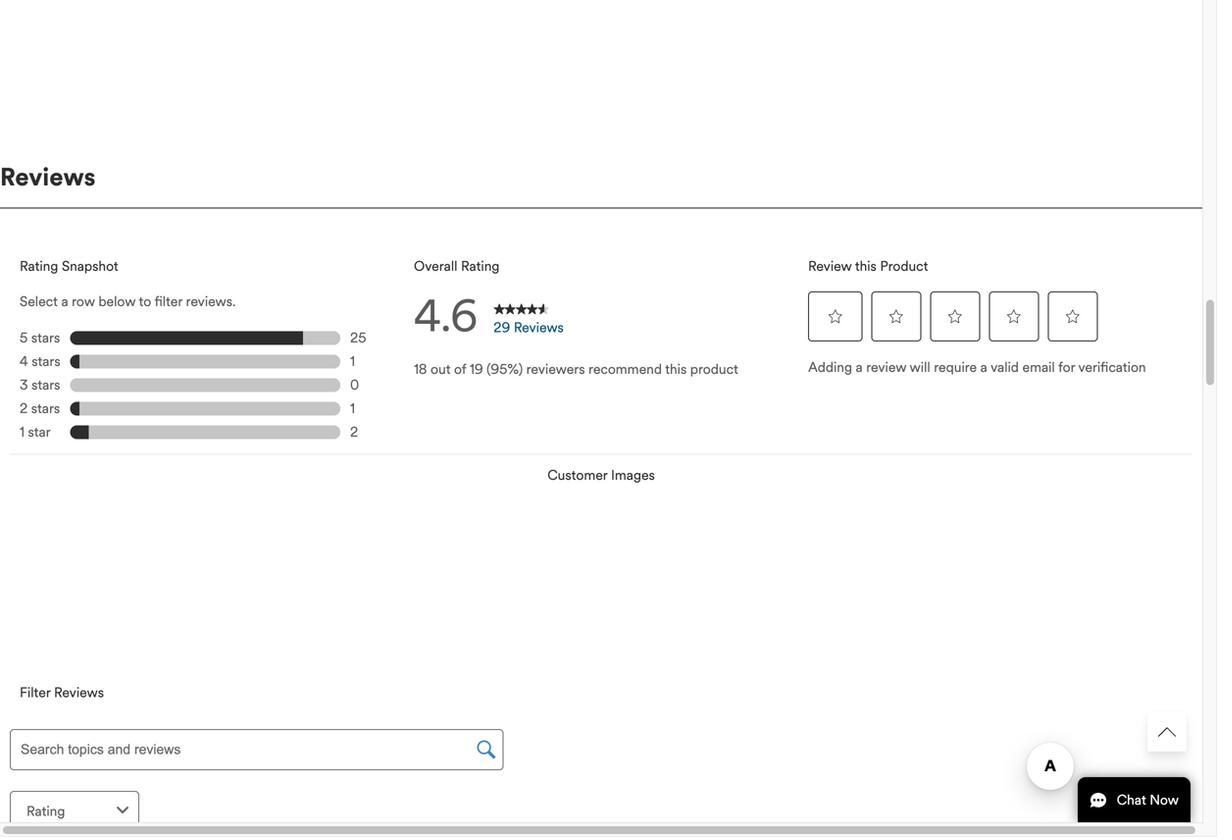 Task type: describe. For each thing, give the bounding box(es) containing it.
images
[[611, 466, 655, 484]]

a for adding
[[856, 358, 863, 376]]

25
[[350, 329, 366, 346]]

stars for 5 stars
[[31, 329, 60, 346]]

out
[[431, 360, 451, 378]]

stars for 2 stars
[[31, 400, 60, 417]]

1 horizontal spatial this
[[855, 257, 877, 275]]

overall
[[414, 257, 458, 275]]

recommend
[[589, 360, 662, 378]]

select a row below to filter reviews.
[[20, 293, 236, 310]]

Search topics and reviews text field
[[10, 729, 504, 770]]

19
[[470, 360, 483, 378]]

below
[[98, 293, 136, 310]]

2 horizontal spatial a
[[981, 358, 988, 376]]

select
[[20, 293, 58, 310]]

review
[[809, 257, 852, 275]]

0 vertical spatial reviews
[[0, 162, 96, 193]]

1 star
[[20, 423, 51, 441]]

valid
[[991, 358, 1019, 376]]

rating snapshot
[[20, 257, 118, 275]]

snapshot
[[62, 257, 118, 275]]

for
[[1059, 358, 1076, 376]]

5
[[20, 329, 28, 346]]

2 rating from the left
[[461, 257, 500, 275]]

customer images
[[548, 466, 655, 484]]

filter
[[155, 293, 183, 310]]

2 stars
[[20, 400, 60, 417]]

reviews for filter reviews
[[54, 684, 104, 701]]

18
[[414, 360, 427, 378]]

product
[[881, 257, 929, 275]]

styled arrow button link
[[1148, 712, 1187, 752]]

require
[[934, 358, 977, 376]]



Task type: vqa. For each thing, say whether or not it's contained in the screenshot.
this within the the Overall Rating element
yes



Task type: locate. For each thing, give the bounding box(es) containing it.
customer
[[548, 466, 608, 484]]

this left product
[[666, 360, 687, 378]]

this inside overall rating element
[[666, 360, 687, 378]]

2 vertical spatial 1
[[20, 423, 24, 441]]

1 down 0
[[350, 400, 355, 417]]

29
[[494, 319, 511, 336]]

3
[[20, 376, 28, 394]]

email
[[1023, 358, 1056, 376]]

filter
[[20, 684, 50, 701]]

1 vertical spatial this
[[666, 360, 687, 378]]

will
[[910, 358, 931, 376]]

overall rating
[[414, 257, 500, 275]]

row
[[72, 293, 95, 310]]

overall rating element
[[404, 246, 799, 387]]

reviewers
[[527, 360, 585, 378]]

None search field
[[10, 729, 504, 770]]

2 down the 3
[[20, 400, 28, 417]]

stars right '4' on the left top of page
[[32, 353, 60, 370]]

scroll to top image
[[1159, 723, 1177, 741]]

rating
[[20, 257, 58, 275], [461, 257, 500, 275]]

rating snapshot group
[[20, 326, 394, 444]]

a left valid
[[981, 358, 988, 376]]

0 horizontal spatial rating
[[20, 257, 58, 275]]

2 for 2 stars
[[20, 400, 28, 417]]

stars right 5
[[31, 329, 60, 346]]

1 vertical spatial 2
[[350, 423, 358, 441]]

reviews for 29 reviews
[[514, 319, 564, 336]]

review this product
[[809, 257, 929, 275]]

stars right the 3
[[31, 376, 60, 394]]

verification
[[1079, 358, 1147, 376]]

1 horizontal spatial rating
[[461, 257, 500, 275]]

2 for 2
[[350, 423, 358, 441]]

1 vertical spatial reviews
[[514, 319, 564, 336]]

rating up "select"
[[20, 257, 58, 275]]

4
[[20, 353, 28, 370]]

5 stars
[[20, 329, 60, 346]]

this
[[855, 257, 877, 275], [666, 360, 687, 378]]

4.6
[[414, 289, 478, 343]]

adding
[[809, 358, 853, 376]]

29 reviews link
[[483, 292, 575, 351]]

0 vertical spatial 2
[[20, 400, 28, 417]]

rating is 0 (out of 5 stars). group
[[809, 287, 1103, 346]]

reviews inside overall rating element
[[514, 319, 564, 336]]

reviews right 29
[[514, 319, 564, 336]]

a for select
[[61, 293, 68, 310]]

of
[[454, 360, 466, 378]]

filter reviews
[[20, 684, 104, 701]]

to
[[139, 293, 151, 310]]

a left row
[[61, 293, 68, 310]]

a left review
[[856, 358, 863, 376]]

1 for 2 stars
[[350, 400, 355, 417]]

2 vertical spatial reviews
[[54, 684, 104, 701]]

stars down 3 stars
[[31, 400, 60, 417]]

3 stars
[[20, 376, 60, 394]]

2 down 0
[[350, 423, 358, 441]]

4 stars
[[20, 353, 60, 370]]

1 rating from the left
[[20, 257, 58, 275]]

rating right overall on the top left of page
[[461, 257, 500, 275]]

a
[[61, 293, 68, 310], [856, 358, 863, 376], [981, 358, 988, 376]]

stars
[[31, 329, 60, 346], [32, 353, 60, 370], [31, 376, 60, 394], [31, 400, 60, 417]]

1 for 4 stars
[[350, 353, 355, 370]]

reviews
[[0, 162, 96, 193], [514, 319, 564, 336], [54, 684, 104, 701]]

0 vertical spatial this
[[855, 257, 877, 275]]

0 horizontal spatial this
[[666, 360, 687, 378]]

1 vertical spatial 1
[[350, 400, 355, 417]]

(95%)
[[487, 360, 523, 378]]

reviews right filter
[[54, 684, 104, 701]]

18 out of 19 (95%) reviewers recommend this product
[[414, 360, 739, 378]]

stars for 3 stars
[[31, 376, 60, 394]]

this right review
[[855, 257, 877, 275]]

reviews.
[[186, 293, 236, 310]]

1 left star
[[20, 423, 24, 441]]

star
[[28, 423, 51, 441]]

0 horizontal spatial a
[[61, 293, 68, 310]]

2
[[20, 400, 28, 417], [350, 423, 358, 441]]

review
[[867, 358, 907, 376]]

0 vertical spatial 1
[[350, 353, 355, 370]]

stars for 4 stars
[[32, 353, 60, 370]]

adding a review will require a valid email for verification
[[809, 358, 1147, 376]]

0 horizontal spatial 2
[[20, 400, 28, 417]]

0
[[350, 376, 359, 394]]

reviews up rating snapshot
[[0, 162, 96, 193]]

1 up 0
[[350, 353, 355, 370]]

1
[[350, 353, 355, 370], [350, 400, 355, 417], [20, 423, 24, 441]]

product
[[691, 360, 739, 378]]

29 reviews
[[494, 319, 564, 336]]

1 horizontal spatial a
[[856, 358, 863, 376]]

1 horizontal spatial 2
[[350, 423, 358, 441]]



